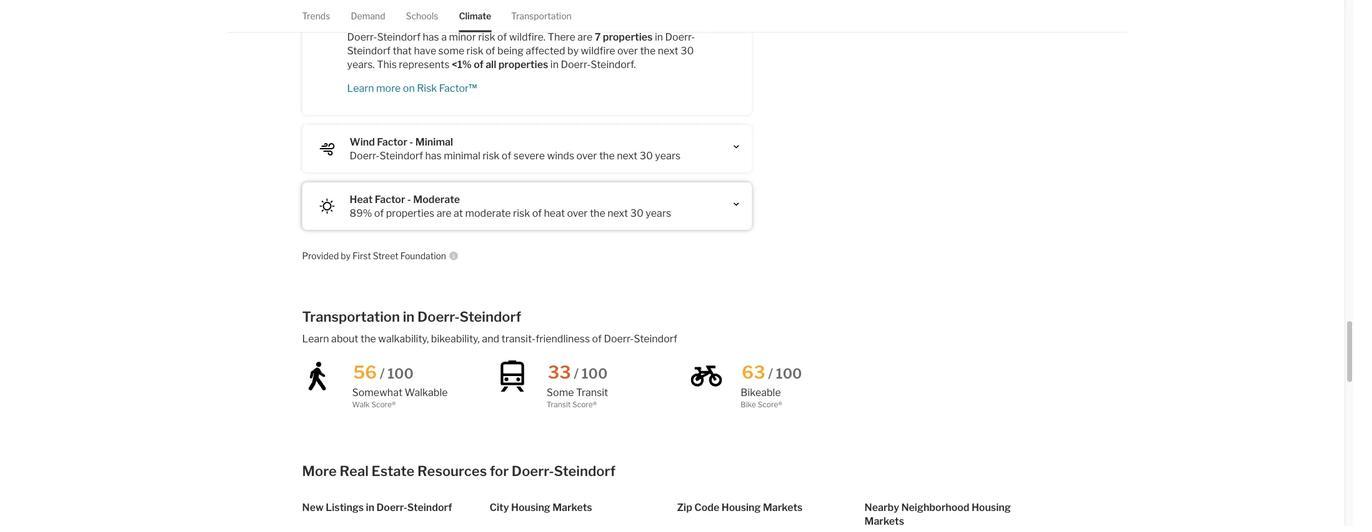 Task type: locate. For each thing, give the bounding box(es) containing it.
risk
[[478, 30, 495, 43], [467, 44, 484, 56], [483, 149, 500, 161], [513, 207, 530, 219]]

housing
[[511, 501, 551, 514], [722, 501, 761, 514], [972, 501, 1011, 514]]

100 up some transit transit score ®
[[582, 365, 608, 382]]

properties inside the heat factor - moderate 89% of properties are at moderate        risk of heat over the next 30 years
[[386, 207, 435, 219]]

2 horizontal spatial score
[[758, 400, 778, 409]]

0 horizontal spatial transportation
[[302, 308, 400, 325]]

100 up bikeable
[[776, 365, 802, 382]]

100 inside 56 / 100
[[388, 365, 414, 382]]

this
[[377, 58, 397, 70]]

learn down "years."
[[347, 82, 374, 94]]

1 horizontal spatial housing
[[722, 501, 761, 514]]

factor right wind
[[377, 135, 408, 148]]

over right the "winds"
[[577, 149, 597, 161]]

over right heat
[[567, 207, 588, 219]]

the right the "winds"
[[599, 149, 615, 161]]

housing for zip code housing markets
[[722, 501, 761, 514]]

next
[[658, 44, 679, 56], [617, 149, 638, 161], [608, 207, 628, 219]]

0 horizontal spatial housing
[[511, 501, 551, 514]]

has
[[423, 30, 439, 43], [425, 149, 442, 161]]

years inside wind factor - minimal doerr-steindorf has minimal risk of severe winds over the next 30 years
[[655, 149, 681, 161]]

-
[[410, 135, 413, 148], [407, 193, 411, 205]]

new
[[302, 501, 324, 514]]

street
[[373, 250, 399, 261]]

0 horizontal spatial by
[[341, 250, 351, 261]]

33
[[548, 362, 571, 383]]

0 horizontal spatial markets
[[553, 501, 592, 514]]

wildfire.
[[509, 30, 546, 43]]

/ right 33
[[574, 365, 579, 382]]

100
[[388, 365, 414, 382], [582, 365, 608, 382], [776, 365, 802, 382]]

1 vertical spatial has
[[425, 149, 442, 161]]

of up all
[[486, 44, 495, 56]]

some transit transit score ®
[[547, 386, 608, 409]]

are left 7
[[578, 30, 593, 43]]

30 inside that have some risk of being affected by wildfire over the next 30 years. this represents
[[681, 44, 694, 56]]

1 vertical spatial over
[[577, 149, 597, 161]]

factor inside wind factor - minimal doerr-steindorf has minimal risk of severe winds over the next 30 years
[[377, 135, 408, 148]]

next inside the heat factor - moderate 89% of properties are at moderate        risk of heat over the next 30 years
[[608, 207, 628, 219]]

1 horizontal spatial transit
[[576, 386, 608, 398]]

fire factor score logo image
[[347, 0, 707, 20]]

doerr- inside heading
[[377, 501, 407, 514]]

/ right 63
[[768, 365, 773, 382]]

0 vertical spatial -
[[410, 135, 413, 148]]

nearby
[[865, 501, 899, 514]]

doerr- inside wind factor - minimal doerr-steindorf has minimal risk of severe winds over the next 30 years
[[350, 149, 380, 161]]

risk left heat
[[513, 207, 530, 219]]

0 vertical spatial by
[[568, 44, 579, 56]]

- left moderate
[[407, 193, 411, 205]]

1 horizontal spatial 100
[[582, 365, 608, 382]]

markets for zip code housing markets
[[763, 501, 803, 514]]

1 vertical spatial transportation
[[302, 308, 400, 325]]

1 vertical spatial are
[[437, 207, 452, 219]]

that
[[393, 44, 412, 56]]

somewhat
[[352, 386, 403, 398]]

transportation in doerr-steindorf
[[302, 308, 521, 325]]

heat
[[350, 193, 373, 205]]

in right listings
[[366, 501, 374, 514]]

0 horizontal spatial /
[[380, 365, 385, 382]]

1 horizontal spatial score
[[572, 400, 593, 409]]

3 100 from the left
[[776, 365, 802, 382]]

score for 56
[[371, 400, 392, 409]]

neighborhood
[[901, 501, 970, 514]]

- for moderate
[[407, 193, 411, 205]]

2 horizontal spatial /
[[768, 365, 773, 382]]

100 for 56
[[388, 365, 414, 382]]

1 horizontal spatial /
[[574, 365, 579, 382]]

factor™
[[439, 82, 477, 94]]

0 vertical spatial 30
[[681, 44, 694, 56]]

of left all
[[474, 58, 484, 70]]

first
[[353, 250, 371, 261]]

transportation for transportation in doerr-steindorf
[[302, 308, 400, 325]]

1 vertical spatial factor
[[375, 193, 405, 205]]

doerr- inside doerr- steindorf
[[665, 30, 695, 43]]

of
[[497, 30, 507, 43], [486, 44, 495, 56], [474, 58, 484, 70], [502, 149, 511, 161], [374, 207, 384, 219], [532, 207, 542, 219], [592, 333, 602, 345]]

trends
[[302, 11, 330, 21]]

score inside somewhat walkable walk score ®
[[371, 400, 392, 409]]

city housing markets heading
[[490, 501, 677, 515]]

of right friendliness
[[592, 333, 602, 345]]

1 vertical spatial 30
[[640, 149, 653, 161]]

2 vertical spatial properties
[[386, 207, 435, 219]]

score down some
[[572, 400, 593, 409]]

33 / 100
[[548, 362, 608, 383]]

2 housing from the left
[[722, 501, 761, 514]]

0 vertical spatial factor
[[377, 135, 408, 148]]

® inside some transit transit score ®
[[593, 400, 597, 409]]

properties up .
[[603, 30, 653, 43]]

3 housing from the left
[[972, 501, 1011, 514]]

markets inside nearby neighborhood housing markets
[[865, 515, 904, 526]]

2 horizontal spatial housing
[[972, 501, 1011, 514]]

by
[[568, 44, 579, 56], [341, 250, 351, 261]]

1 horizontal spatial by
[[568, 44, 579, 56]]

1 vertical spatial by
[[341, 250, 351, 261]]

1 vertical spatial -
[[407, 193, 411, 205]]

are
[[578, 30, 593, 43], [437, 207, 452, 219]]

89%
[[350, 207, 372, 219]]

0 horizontal spatial properties
[[386, 207, 435, 219]]

learn
[[347, 82, 374, 94], [302, 333, 329, 345]]

in inside heading
[[366, 501, 374, 514]]

of inside wind factor - minimal doerr-steindorf has minimal risk of severe winds over the next 30 years
[[502, 149, 511, 161]]

are left at
[[437, 207, 452, 219]]

score inside some transit transit score ®
[[572, 400, 593, 409]]

properties
[[603, 30, 653, 43], [499, 58, 548, 70], [386, 207, 435, 219]]

0 horizontal spatial learn
[[302, 333, 329, 345]]

by down there
[[568, 44, 579, 56]]

/ inside 56 / 100
[[380, 365, 385, 382]]

there
[[548, 30, 575, 43]]

affected
[[526, 44, 565, 56]]

over up .
[[618, 44, 638, 56]]

zip
[[677, 501, 692, 514]]

1 vertical spatial transit
[[547, 400, 571, 409]]

wind factor - minimal doerr-steindorf has minimal risk of severe winds over the next 30 years
[[350, 135, 681, 161]]

properties down the being
[[499, 58, 548, 70]]

transit down 33 / 100
[[576, 386, 608, 398]]

100 inside 63 / 100
[[776, 365, 802, 382]]

risk down minor
[[467, 44, 484, 56]]

2 vertical spatial next
[[608, 207, 628, 219]]

0 vertical spatial over
[[618, 44, 638, 56]]

of right 89%
[[374, 207, 384, 219]]

the inside the heat factor - moderate 89% of properties are at moderate        risk of heat over the next 30 years
[[590, 207, 605, 219]]

somewhat walkable walk score ®
[[352, 386, 448, 409]]

2 100 from the left
[[582, 365, 608, 382]]

1 ® from the left
[[392, 400, 396, 409]]

by inside that have some risk of being affected by wildfire over the next 30 years. this represents
[[568, 44, 579, 56]]

30
[[681, 44, 694, 56], [640, 149, 653, 161], [630, 207, 644, 219]]

bikeability,
[[431, 333, 480, 345]]

- inside wind factor - minimal doerr-steindorf has minimal risk of severe winds over the next 30 years
[[410, 135, 413, 148]]

100 up somewhat walkable walk score ® at the left bottom
[[388, 365, 414, 382]]

2 horizontal spatial markets
[[865, 515, 904, 526]]

some
[[439, 44, 464, 56]]

® down somewhat
[[392, 400, 396, 409]]

/ right 56
[[380, 365, 385, 382]]

0 vertical spatial are
[[578, 30, 593, 43]]

factor inside the heat factor - moderate 89% of properties are at moderate        risk of heat over the next 30 years
[[375, 193, 405, 205]]

steindorf inside wind factor - minimal doerr-steindorf has minimal risk of severe winds over the next 30 years
[[380, 149, 423, 161]]

risk right minimal
[[483, 149, 500, 161]]

nearby neighborhood housing markets
[[865, 501, 1011, 526]]

housing right city at the bottom left of page
[[511, 501, 551, 514]]

real
[[340, 463, 369, 480]]

1 horizontal spatial learn
[[347, 82, 374, 94]]

2 horizontal spatial properties
[[603, 30, 653, 43]]

® inside somewhat walkable walk score ®
[[392, 400, 396, 409]]

1 vertical spatial properties
[[499, 58, 548, 70]]

1 vertical spatial years
[[646, 207, 671, 219]]

has left a at the top left of the page
[[423, 30, 439, 43]]

years.
[[347, 58, 375, 70]]

0 horizontal spatial are
[[437, 207, 452, 219]]

1 / from the left
[[380, 365, 385, 382]]

the right 'wildfire'
[[640, 44, 656, 56]]

by left first
[[341, 250, 351, 261]]

foundation
[[400, 250, 446, 261]]

2 score from the left
[[572, 400, 593, 409]]

years
[[655, 149, 681, 161], [646, 207, 671, 219]]

housing right the code
[[722, 501, 761, 514]]

1 horizontal spatial ®
[[593, 400, 597, 409]]

score down somewhat
[[371, 400, 392, 409]]

transportation
[[511, 11, 572, 21], [302, 308, 400, 325]]

score down bikeable
[[758, 400, 778, 409]]

learn left about
[[302, 333, 329, 345]]

trends link
[[302, 0, 330, 32]]

housing right neighborhood on the bottom right of the page
[[972, 501, 1011, 514]]

3 score from the left
[[758, 400, 778, 409]]

years inside the heat factor - moderate 89% of properties are at moderate        risk of heat over the next 30 years
[[646, 207, 671, 219]]

2 horizontal spatial 100
[[776, 365, 802, 382]]

1 housing from the left
[[511, 501, 551, 514]]

over inside the heat factor - moderate 89% of properties are at moderate        risk of heat over the next 30 years
[[567, 207, 588, 219]]

of left severe
[[502, 149, 511, 161]]

factor
[[377, 135, 408, 148], [375, 193, 405, 205]]

® down 33 / 100
[[593, 400, 597, 409]]

2 vertical spatial over
[[567, 207, 588, 219]]

the right heat
[[590, 207, 605, 219]]

2 ® from the left
[[593, 400, 597, 409]]

- left minimal
[[410, 135, 413, 148]]

3 / from the left
[[768, 365, 773, 382]]

0 horizontal spatial ®
[[392, 400, 396, 409]]

factor right heat
[[375, 193, 405, 205]]

transportation up wildfire.
[[511, 11, 572, 21]]

/ inside 33 / 100
[[574, 365, 579, 382]]

transit
[[576, 386, 608, 398], [547, 400, 571, 409]]

transportation up about
[[302, 308, 400, 325]]

0 vertical spatial next
[[658, 44, 679, 56]]

in
[[655, 30, 663, 43], [550, 58, 559, 70], [403, 308, 415, 325], [366, 501, 374, 514]]

a
[[441, 30, 447, 43]]

over
[[618, 44, 638, 56], [577, 149, 597, 161], [567, 207, 588, 219]]

2 vertical spatial 30
[[630, 207, 644, 219]]

® down bikeable
[[778, 400, 782, 409]]

/ for 56
[[380, 365, 385, 382]]

doerr- steindorf
[[347, 30, 695, 56]]

0 horizontal spatial score
[[371, 400, 392, 409]]

0 vertical spatial transportation
[[511, 11, 572, 21]]

minimal
[[444, 149, 480, 161]]

properties down moderate
[[386, 207, 435, 219]]

1 vertical spatial learn
[[302, 333, 329, 345]]

1 horizontal spatial transportation
[[511, 11, 572, 21]]

wildfire
[[581, 44, 615, 56]]

of inside that have some risk of being affected by wildfire over the next 30 years. this represents
[[486, 44, 495, 56]]

.
[[634, 58, 636, 70]]

0 vertical spatial years
[[655, 149, 681, 161]]

score
[[371, 400, 392, 409], [572, 400, 593, 409], [758, 400, 778, 409]]

- inside the heat factor - moderate 89% of properties are at moderate        risk of heat over the next 30 years
[[407, 193, 411, 205]]

housing for nearby neighborhood housing markets
[[972, 501, 1011, 514]]

city
[[490, 501, 509, 514]]

56
[[353, 362, 377, 383]]

/ inside 63 / 100
[[768, 365, 773, 382]]

next inside that have some risk of being affected by wildfire over the next 30 years. this represents
[[658, 44, 679, 56]]

1 100 from the left
[[388, 365, 414, 382]]

over inside that have some risk of being affected by wildfire over the next 30 years. this represents
[[618, 44, 638, 56]]

1 score from the left
[[371, 400, 392, 409]]

1 vertical spatial next
[[617, 149, 638, 161]]

housing inside nearby neighborhood housing markets
[[972, 501, 1011, 514]]

in up walkability,
[[403, 308, 415, 325]]

the inside that have some risk of being affected by wildfire over the next 30 years. this represents
[[640, 44, 656, 56]]

has down minimal
[[425, 149, 442, 161]]

are inside the heat factor - moderate 89% of properties are at moderate        risk of heat over the next 30 years
[[437, 207, 452, 219]]

0 vertical spatial learn
[[347, 82, 374, 94]]

provided
[[302, 250, 339, 261]]

2 / from the left
[[574, 365, 579, 382]]

100 inside 33 / 100
[[582, 365, 608, 382]]

moderate
[[413, 193, 460, 205]]

transit down some
[[547, 400, 571, 409]]

3 ® from the left
[[778, 400, 782, 409]]

0 horizontal spatial 100
[[388, 365, 414, 382]]

/
[[380, 365, 385, 382], [574, 365, 579, 382], [768, 365, 773, 382]]

1 horizontal spatial markets
[[763, 501, 803, 514]]

2 horizontal spatial ®
[[778, 400, 782, 409]]

30 inside wind factor - minimal doerr-steindorf has minimal risk of severe winds over the next 30 years
[[640, 149, 653, 161]]

code
[[695, 501, 720, 514]]

the
[[640, 44, 656, 56], [599, 149, 615, 161], [590, 207, 605, 219], [361, 333, 376, 345]]

has inside wind factor - minimal doerr-steindorf has minimal risk of severe winds over the next 30 years
[[425, 149, 442, 161]]



Task type: vqa. For each thing, say whether or not it's contained in the screenshot.
3rd Photo of 1854 Phillips Way, Los Angeles, CA 90042 from left
no



Task type: describe. For each thing, give the bounding box(es) containing it.
of left heat
[[532, 207, 542, 219]]

over inside wind factor - minimal doerr-steindorf has minimal risk of severe winds over the next 30 years
[[577, 149, 597, 161]]

schools
[[406, 11, 438, 21]]

<1% of all properties in doerr-steindorf .
[[452, 58, 636, 70]]

severe
[[514, 149, 545, 161]]

® inside bikeable bike score ®
[[778, 400, 782, 409]]

63 / 100
[[742, 362, 802, 383]]

risk inside that have some risk of being affected by wildfire over the next 30 years. this represents
[[467, 44, 484, 56]]

0 vertical spatial properties
[[603, 30, 653, 43]]

learn for learn about the walkability, bikeability, and transit-friendliness of doerr-steindorf
[[302, 333, 329, 345]]

for
[[490, 463, 509, 480]]

markets for nearby neighborhood housing markets
[[865, 515, 904, 526]]

friendliness
[[536, 333, 590, 345]]

<1%
[[452, 58, 472, 70]]

zip code housing markets
[[677, 501, 803, 514]]

resources
[[417, 463, 487, 480]]

heat
[[544, 207, 565, 219]]

provided by first street foundation
[[302, 250, 446, 261]]

estate
[[372, 463, 415, 480]]

factor for of
[[375, 193, 405, 205]]

score for 33
[[572, 400, 593, 409]]

more real estate resources for doerr-steindorf
[[302, 463, 616, 480]]

1 horizontal spatial are
[[578, 30, 593, 43]]

/ for 33
[[574, 365, 579, 382]]

63
[[742, 362, 765, 383]]

of up the being
[[497, 30, 507, 43]]

winds
[[547, 149, 574, 161]]

100 for 63
[[776, 365, 802, 382]]

30 inside the heat factor - moderate 89% of properties are at moderate        risk of heat over the next 30 years
[[630, 207, 644, 219]]

learn about the walkability, bikeability, and transit-friendliness of doerr-steindorf
[[302, 333, 677, 345]]

demand link
[[351, 0, 385, 32]]

new listings in doerr-steindorf heading
[[302, 501, 490, 515]]

wind
[[350, 135, 375, 148]]

next inside wind factor - minimal doerr-steindorf has minimal risk of severe winds over the next 30 years
[[617, 149, 638, 161]]

in right 7
[[655, 30, 663, 43]]

city housing markets
[[490, 501, 592, 514]]

0 horizontal spatial transit
[[547, 400, 571, 409]]

walkable
[[405, 386, 448, 398]]

walkability,
[[378, 333, 429, 345]]

risk down climate
[[478, 30, 495, 43]]

7
[[595, 30, 601, 43]]

zip code housing markets heading
[[677, 501, 865, 515]]

® for 33
[[593, 400, 597, 409]]

represents
[[399, 58, 450, 70]]

0 vertical spatial transit
[[576, 386, 608, 398]]

0 vertical spatial has
[[423, 30, 439, 43]]

minimal
[[415, 135, 453, 148]]

transit-
[[502, 333, 536, 345]]

the right about
[[361, 333, 376, 345]]

100 for 33
[[582, 365, 608, 382]]

more
[[376, 82, 401, 94]]

demand
[[351, 11, 385, 21]]

in down affected
[[550, 58, 559, 70]]

1 horizontal spatial properties
[[499, 58, 548, 70]]

more
[[302, 463, 337, 480]]

moderate
[[465, 207, 511, 219]]

listings
[[326, 501, 364, 514]]

transportation link
[[511, 0, 572, 32]]

® for 56
[[392, 400, 396, 409]]

have
[[414, 44, 436, 56]]

bikeable
[[741, 386, 781, 398]]

minor
[[449, 30, 476, 43]]

some
[[547, 386, 574, 398]]

at
[[454, 207, 463, 219]]

heat factor - moderate 89% of properties are at moderate        risk of heat over the next 30 years
[[350, 193, 671, 219]]

the inside wind factor - minimal doerr-steindorf has minimal risk of severe winds over the next 30 years
[[599, 149, 615, 161]]

new listings in doerr-steindorf
[[302, 501, 452, 514]]

learn more on risk factor™ link
[[347, 81, 707, 95]]

walk
[[352, 400, 370, 409]]

nearby neighborhood housing markets heading
[[865, 501, 1052, 526]]

learn more on risk factor™
[[347, 82, 477, 94]]

bike
[[741, 400, 756, 409]]

that have some risk of being affected by wildfire over the next 30 years. this represents
[[347, 44, 694, 70]]

risk
[[417, 82, 437, 94]]

steindorf inside doerr- steindorf
[[347, 44, 391, 56]]

factor for steindorf
[[377, 135, 408, 148]]

doerr-steindorf has a minor risk of wildfire. there are 7 properties in
[[347, 30, 665, 43]]

score inside bikeable bike score ®
[[758, 400, 778, 409]]

climate link
[[459, 0, 491, 32]]

bikeable bike score ®
[[741, 386, 782, 409]]

and
[[482, 333, 499, 345]]

all
[[486, 58, 496, 70]]

transportation for transportation
[[511, 11, 572, 21]]

56 / 100
[[353, 362, 414, 383]]

schools link
[[406, 0, 438, 32]]

/ for 63
[[768, 365, 773, 382]]

risk inside the heat factor - moderate 89% of properties are at moderate        risk of heat over the next 30 years
[[513, 207, 530, 219]]

learn for learn more on risk factor™
[[347, 82, 374, 94]]

about
[[331, 333, 358, 345]]

steindorf inside heading
[[407, 501, 452, 514]]

climate
[[459, 11, 491, 21]]

risk inside wind factor - minimal doerr-steindorf has minimal risk of severe winds over the next 30 years
[[483, 149, 500, 161]]

on
[[403, 82, 415, 94]]

being
[[498, 44, 524, 56]]

- for minimal
[[410, 135, 413, 148]]



